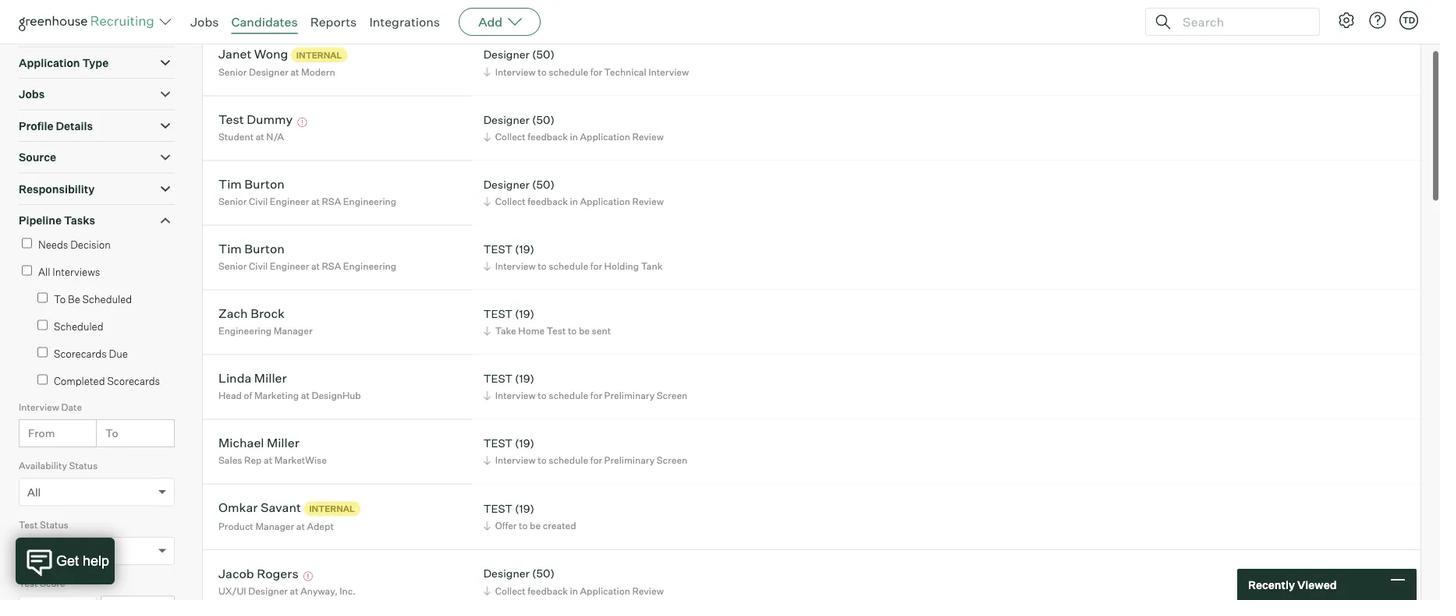 Task type: locate. For each thing, give the bounding box(es) containing it.
engineer up brock
[[270, 261, 309, 272]]

collect feedback in application review link up test (19) interview to schedule for holding tank
[[481, 194, 668, 209]]

1 test from the top
[[484, 242, 513, 256]]

0 vertical spatial review
[[632, 131, 664, 143]]

test status up score
[[27, 545, 85, 558]]

availability status element
[[19, 459, 175, 518]]

miller
[[254, 371, 287, 386], [267, 436, 299, 451]]

1 vertical spatial civil
[[249, 261, 268, 272]]

1 vertical spatial to
[[105, 427, 118, 441]]

candidates link
[[231, 14, 298, 30]]

0 horizontal spatial scorecards
[[54, 348, 107, 360]]

savant
[[261, 500, 301, 516]]

2 vertical spatial in
[[570, 586, 578, 597]]

1 engineer from the top
[[270, 196, 309, 208]]

1 designer (50) collect feedback in application review from the top
[[484, 113, 664, 143]]

feedback down created
[[528, 586, 568, 597]]

be left sent
[[579, 326, 590, 337]]

(19)
[[515, 242, 534, 256], [515, 307, 534, 321], [515, 372, 534, 386], [515, 437, 534, 450], [515, 502, 534, 516]]

2 collect from the top
[[495, 196, 526, 208]]

interview to schedule for preliminary screen link for michael miller
[[481, 454, 692, 468]]

3 test from the top
[[484, 372, 513, 386]]

4 schedule from the top
[[549, 455, 588, 467]]

interview to schedule for preliminary screen link down sent
[[481, 389, 692, 404]]

all inside availability status element
[[27, 486, 41, 500]]

civil up brock
[[249, 261, 268, 272]]

test (19) take home test to be sent
[[484, 307, 611, 337]]

0 vertical spatial be
[[579, 326, 590, 337]]

interview
[[495, 66, 536, 78], [649, 66, 689, 78], [495, 261, 536, 272], [495, 390, 536, 402], [19, 402, 59, 413], [495, 455, 536, 467]]

collect
[[495, 131, 526, 143], [495, 196, 526, 208], [495, 586, 526, 597]]

interview for senior civil engineer at rsa engineering
[[495, 261, 536, 272]]

test (19) offer to be created
[[484, 502, 576, 532]]

in down created
[[570, 586, 578, 597]]

jacob rogers has been in application review for more than 5 days image
[[301, 572, 315, 582]]

michael miller sales rep at marketwise
[[218, 436, 327, 467]]

manager down brock
[[274, 326, 313, 337]]

tasks
[[64, 214, 95, 228]]

tim down "student"
[[218, 176, 242, 192]]

2 civil from the top
[[249, 261, 268, 272]]

miller up marketing
[[254, 371, 287, 386]]

1 vertical spatial test status
[[27, 545, 85, 558]]

0 vertical spatial internal
[[296, 50, 342, 60]]

burton for designer
[[244, 176, 285, 192]]

2 senior from the top
[[218, 196, 247, 208]]

to down take home test to be sent link
[[538, 390, 547, 402]]

2 screen from the top
[[657, 455, 688, 467]]

senior designer at modern
[[218, 66, 335, 78]]

to
[[121, 15, 132, 28], [538, 66, 547, 78], [538, 261, 547, 272], [568, 326, 577, 337], [538, 390, 547, 402], [538, 455, 547, 467], [519, 520, 528, 532]]

2 rsa from the top
[[322, 261, 341, 272]]

1 vertical spatial engineering
[[343, 261, 396, 272]]

internal up "modern"
[[296, 50, 342, 60]]

1 vertical spatial miller
[[267, 436, 299, 451]]

test dummy link
[[218, 112, 293, 130]]

linda
[[218, 371, 252, 386]]

greenhouse recruiting image
[[19, 12, 159, 31]]

(19) up home
[[515, 307, 534, 321]]

0 vertical spatial screen
[[657, 390, 688, 402]]

designer (50) collect feedback in application review down interview to schedule for technical interview 'link'
[[484, 113, 664, 143]]

0 horizontal spatial be
[[530, 520, 541, 532]]

2 in from the top
[[570, 196, 578, 208]]

to up test (19) offer to be created
[[538, 455, 547, 467]]

2 burton from the top
[[244, 241, 285, 257]]

senior down "student"
[[218, 196, 247, 208]]

1 tim burton link from the top
[[218, 176, 285, 194]]

0 vertical spatial designer (50) collect feedback in application review
[[484, 113, 664, 143]]

take
[[495, 326, 516, 337]]

0 vertical spatial engineering
[[343, 196, 396, 208]]

engineer down n/a on the left top of the page
[[270, 196, 309, 208]]

review for senior civil engineer at rsa engineering
[[632, 196, 664, 208]]

0 vertical spatial in
[[570, 131, 578, 143]]

(19) for linda miller
[[515, 372, 534, 386]]

2 tim burton link from the top
[[218, 241, 285, 259]]

2 engineer from the top
[[270, 261, 309, 272]]

1 vertical spatial all
[[27, 486, 41, 500]]

miller inside michael miller sales rep at marketwise
[[267, 436, 299, 451]]

collect feedback in application review link down created
[[481, 584, 668, 599]]

interview inside test (19) interview to schedule for holding tank
[[495, 261, 536, 272]]

senior up the zach
[[218, 261, 247, 272]]

needs
[[38, 239, 68, 251]]

tim burton link down student at n/a
[[218, 176, 285, 194]]

0 vertical spatial manager
[[274, 326, 313, 337]]

1 vertical spatial scheduled
[[54, 320, 103, 333]]

2 vertical spatial feedback
[[528, 586, 568, 597]]

preliminary for linda miller
[[604, 390, 655, 402]]

1 tim from the top
[[218, 176, 242, 192]]

1 horizontal spatial scorecards
[[107, 375, 160, 388]]

linda miller link
[[218, 371, 287, 389]]

application
[[19, 56, 80, 70], [580, 131, 630, 143], [580, 196, 630, 208], [580, 586, 630, 597]]

3 schedule from the top
[[549, 390, 588, 402]]

rep
[[244, 455, 262, 467]]

test (19) interview to schedule for preliminary screen for michael miller
[[484, 437, 688, 467]]

tim burton link for test
[[218, 241, 285, 259]]

schedule up created
[[549, 455, 588, 467]]

1 vertical spatial test (19) interview to schedule for preliminary screen
[[484, 437, 688, 467]]

0 vertical spatial tim
[[218, 176, 242, 192]]

1 burton from the top
[[244, 176, 285, 192]]

be inside test (19) offer to be created
[[530, 520, 541, 532]]

1 vertical spatial scorecards
[[107, 375, 160, 388]]

interview for sales rep at marketwise
[[495, 455, 536, 467]]

jacob
[[218, 566, 254, 582]]

to inside test (19) interview to schedule for holding tank
[[538, 261, 547, 272]]

tim burton link for designer
[[218, 176, 285, 194]]

1 vertical spatial burton
[[244, 241, 285, 257]]

to up test (19) take home test to be sent
[[538, 261, 547, 272]]

collect feedback in application review link
[[481, 130, 668, 144], [481, 194, 668, 209], [481, 584, 668, 599]]

1 vertical spatial senior
[[218, 196, 247, 208]]

2 schedule from the top
[[549, 261, 588, 272]]

1 civil from the top
[[249, 196, 268, 208]]

civil for designer (50)
[[249, 196, 268, 208]]

interview to schedule for preliminary screen link up created
[[481, 454, 692, 468]]

3 designer (50) collect feedback in application review from the top
[[484, 567, 664, 597]]

test dummy
[[218, 112, 293, 127]]

(19) inside test (19) interview to schedule for holding tank
[[515, 242, 534, 256]]

civil
[[249, 196, 268, 208], [249, 261, 268, 272]]

in down interview to schedule for technical interview 'link'
[[570, 131, 578, 143]]

2 vertical spatial collect feedback in application review link
[[481, 584, 668, 599]]

0 vertical spatial to
[[54, 293, 66, 306]]

0 vertical spatial tim burton link
[[218, 176, 285, 194]]

scorecards up completed
[[54, 348, 107, 360]]

tim burton senior civil engineer at rsa engineering up brock
[[218, 241, 396, 272]]

type
[[82, 56, 109, 70]]

to down job/status
[[538, 66, 547, 78]]

tim burton senior civil engineer at rsa engineering for designer
[[218, 176, 396, 208]]

inc.
[[340, 586, 356, 597]]

to left be
[[54, 293, 66, 306]]

all
[[38, 266, 50, 278], [27, 486, 41, 500]]

status up score
[[52, 545, 85, 558]]

to down "completed scorecards"
[[105, 427, 118, 441]]

rsa
[[322, 196, 341, 208], [322, 261, 341, 272]]

at inside linda miller head of marketing at designhub
[[301, 390, 310, 402]]

all right all interviews option
[[38, 266, 50, 278]]

student
[[218, 131, 254, 143]]

3 senior from the top
[[218, 261, 247, 272]]

jacob rogers
[[218, 566, 299, 582]]

to inside test (19) take home test to be sent
[[568, 326, 577, 337]]

designer (50) collect feedback in application review down created
[[484, 567, 664, 597]]

0 vertical spatial senior
[[218, 66, 247, 78]]

0 vertical spatial feedback
[[528, 131, 568, 143]]

brock
[[251, 306, 285, 322]]

omkar
[[218, 500, 258, 516]]

1 vertical spatial interview to schedule for preliminary screen link
[[481, 454, 692, 468]]

schedule
[[549, 66, 588, 78], [549, 261, 588, 272], [549, 390, 588, 402], [549, 455, 588, 467]]

2 vertical spatial review
[[632, 586, 664, 597]]

tim burton link
[[218, 176, 285, 194], [218, 241, 285, 259]]

collect feedback in application review link down interview to schedule for technical interview 'link'
[[481, 130, 668, 144]]

activity
[[52, 15, 91, 28]]

completed scorecards
[[54, 375, 160, 388]]

profile
[[19, 119, 53, 133]]

1 vertical spatial be
[[530, 520, 541, 532]]

0 vertical spatial engineer
[[270, 196, 309, 208]]

0 vertical spatial all
[[38, 266, 50, 278]]

civil down student at n/a
[[249, 196, 268, 208]]

1 vertical spatial in
[[570, 196, 578, 208]]

profile details
[[19, 119, 93, 133]]

anyway,
[[301, 586, 338, 597]]

schedule for michael miller
[[549, 455, 588, 467]]

interview right technical
[[649, 66, 689, 78]]

jobs up profile
[[19, 88, 45, 101]]

collect feedback in application review link for jacob rogers
[[481, 584, 668, 599]]

Completed Scorecards checkbox
[[37, 375, 48, 385]]

2 vertical spatial senior
[[218, 261, 247, 272]]

2 vertical spatial collect
[[495, 586, 526, 597]]

jobs
[[190, 14, 219, 30], [19, 88, 45, 101]]

interview up test (19) offer to be created
[[495, 455, 536, 467]]

4 for from the top
[[590, 455, 602, 467]]

tim burton senior civil engineer at rsa engineering
[[218, 176, 396, 208], [218, 241, 396, 272]]

1 preliminary from the top
[[604, 390, 655, 402]]

(50)
[[532, 48, 555, 61], [532, 113, 555, 127], [532, 178, 555, 191], [532, 567, 555, 581]]

1 feedback from the top
[[528, 131, 568, 143]]

miller inside linda miller head of marketing at designhub
[[254, 371, 287, 386]]

for for tim burton
[[590, 261, 602, 272]]

burton up brock
[[244, 241, 285, 257]]

in for student at n/a
[[570, 131, 578, 143]]

1 collect from the top
[[495, 131, 526, 143]]

manager
[[274, 326, 313, 337], [255, 521, 294, 533]]

test
[[484, 242, 513, 256], [484, 307, 513, 321], [484, 372, 513, 386], [484, 437, 513, 450], [484, 502, 513, 516]]

1 vertical spatial jobs
[[19, 88, 45, 101]]

schedule left technical
[[549, 66, 588, 78]]

(19) for tim burton
[[515, 242, 534, 256]]

of
[[244, 390, 252, 402]]

tim burton link up zach brock link
[[218, 241, 285, 259]]

test status down availability
[[19, 519, 68, 531]]

0 vertical spatial burton
[[244, 176, 285, 192]]

screen
[[657, 390, 688, 402], [657, 455, 688, 467]]

jacob rogers link
[[218, 566, 299, 584]]

scheduled
[[82, 293, 132, 306], [54, 320, 103, 333]]

schedule for tim burton
[[549, 261, 588, 272]]

1 vertical spatial internal
[[309, 504, 355, 515]]

0 vertical spatial test (19) interview to schedule for preliminary screen
[[484, 372, 688, 402]]

interview down take
[[495, 390, 536, 402]]

be left created
[[530, 520, 541, 532]]

1 screen from the top
[[657, 390, 688, 402]]

2 interview to schedule for preliminary screen link from the top
[[481, 454, 692, 468]]

5 test from the top
[[484, 502, 513, 516]]

1 senior from the top
[[218, 66, 247, 78]]

2 test (19) interview to schedule for preliminary screen from the top
[[484, 437, 688, 467]]

3 for from the top
[[590, 390, 602, 402]]

to be scheduled
[[54, 293, 132, 306]]

2 tim from the top
[[218, 241, 242, 257]]

senior for test (19)
[[218, 261, 247, 272]]

scorecards down due on the bottom
[[107, 375, 160, 388]]

2 vertical spatial status
[[52, 545, 85, 558]]

(19) up test (19) offer to be created
[[515, 437, 534, 450]]

be
[[579, 326, 590, 337], [530, 520, 541, 532]]

1 tim burton senior civil engineer at rsa engineering from the top
[[218, 176, 396, 208]]

(19) for michael miller
[[515, 437, 534, 450]]

test inside test (19) take home test to be sent
[[547, 326, 566, 337]]

Search text field
[[1179, 11, 1306, 33]]

schedule inside test (19) interview to schedule for holding tank
[[549, 261, 588, 272]]

0 vertical spatial scorecards
[[54, 348, 107, 360]]

all down availability
[[27, 486, 41, 500]]

(new
[[94, 15, 119, 28]]

interview down 'add' popup button
[[495, 66, 536, 78]]

designer inside designer (50) interview to schedule for technical interview
[[484, 48, 530, 61]]

integrations
[[369, 14, 440, 30]]

burton down n/a on the left top of the page
[[244, 176, 285, 192]]

internal up adept
[[309, 504, 355, 515]]

1 interview to schedule for preliminary screen link from the top
[[481, 389, 692, 404]]

miller up marketwise
[[267, 436, 299, 451]]

2 vertical spatial designer (50) collect feedback in application review
[[484, 567, 664, 597]]

engineering
[[343, 196, 396, 208], [343, 261, 396, 272], [218, 326, 272, 337]]

test inside test (19) offer to be created
[[484, 502, 513, 516]]

ux/ui
[[218, 586, 246, 597]]

1 for from the top
[[590, 66, 602, 78]]

0 horizontal spatial to
[[54, 293, 66, 306]]

5 (19) from the top
[[515, 502, 534, 516]]

1 in from the top
[[570, 131, 578, 143]]

interview up test (19) take home test to be sent
[[495, 261, 536, 272]]

status down availability status element
[[40, 519, 68, 531]]

1 vertical spatial tim burton link
[[218, 241, 285, 259]]

1 horizontal spatial be
[[579, 326, 590, 337]]

1 rsa from the top
[[322, 196, 341, 208]]

0 vertical spatial interview to schedule for preliminary screen link
[[481, 389, 692, 404]]

0 vertical spatial tim burton senior civil engineer at rsa engineering
[[218, 176, 396, 208]]

tim burton senior civil engineer at rsa engineering down n/a on the left top of the page
[[218, 176, 396, 208]]

1 vertical spatial designer (50) collect feedback in application review
[[484, 178, 664, 208]]

product
[[218, 521, 253, 533]]

0 vertical spatial civil
[[249, 196, 268, 208]]

manager down savant
[[255, 521, 294, 533]]

(19) up interview to schedule for holding tank link
[[515, 242, 534, 256]]

test inside test (19) take home test to be sent
[[484, 307, 513, 321]]

to left old)
[[121, 15, 132, 28]]

0 vertical spatial collect
[[495, 131, 526, 143]]

2 (19) from the top
[[515, 307, 534, 321]]

test status
[[19, 519, 68, 531], [27, 545, 85, 558]]

senior down janet
[[218, 66, 247, 78]]

4 test from the top
[[484, 437, 513, 450]]

1 vertical spatial collect
[[495, 196, 526, 208]]

last activity (new to old) option
[[27, 15, 154, 28]]

1 review from the top
[[632, 131, 664, 143]]

to inside test (19) offer to be created
[[519, 520, 528, 532]]

in
[[570, 131, 578, 143], [570, 196, 578, 208], [570, 586, 578, 597]]

1 vertical spatial review
[[632, 196, 664, 208]]

test inside test (19) interview to schedule for holding tank
[[484, 242, 513, 256]]

miller for michael miller
[[267, 436, 299, 451]]

date
[[61, 402, 82, 413]]

3 (50) from the top
[[532, 178, 555, 191]]

in up test (19) interview to schedule for holding tank
[[570, 196, 578, 208]]

1 collect feedback in application review link from the top
[[481, 130, 668, 144]]

1 vertical spatial rsa
[[322, 261, 341, 272]]

1 vertical spatial collect feedback in application review link
[[481, 194, 668, 209]]

3 collect feedback in application review link from the top
[[481, 584, 668, 599]]

2 feedback from the top
[[528, 196, 568, 208]]

0 vertical spatial miller
[[254, 371, 287, 386]]

to inside designer (50) interview to schedule for technical interview
[[538, 66, 547, 78]]

michael miller link
[[218, 436, 299, 454]]

0 vertical spatial status
[[69, 461, 98, 472]]

to for sales rep at marketwise
[[538, 455, 547, 467]]

test status element
[[19, 518, 175, 577]]

3 (19) from the top
[[515, 372, 534, 386]]

1 vertical spatial screen
[[657, 455, 688, 467]]

status right availability
[[69, 461, 98, 472]]

0 vertical spatial collect feedback in application review link
[[481, 130, 668, 144]]

Scheduled checkbox
[[37, 320, 48, 331]]

4 (19) from the top
[[515, 437, 534, 450]]

status
[[69, 461, 98, 472], [40, 519, 68, 531], [52, 545, 85, 558]]

scheduled right be
[[82, 293, 132, 306]]

1 horizontal spatial to
[[105, 427, 118, 441]]

for inside test (19) interview to schedule for holding tank
[[590, 261, 602, 272]]

1 vertical spatial status
[[40, 519, 68, 531]]

all for all interviews
[[38, 266, 50, 278]]

(19) up offer to be created link
[[515, 502, 534, 516]]

1 vertical spatial feedback
[[528, 196, 568, 208]]

janet
[[218, 46, 252, 61]]

schedule left "holding"
[[549, 261, 588, 272]]

test
[[218, 112, 244, 127], [547, 326, 566, 337], [19, 519, 38, 531], [27, 545, 50, 558], [19, 578, 38, 590]]

collect for student at n/a
[[495, 131, 526, 143]]

engineering inside zach brock engineering manager
[[218, 326, 272, 337]]

(19) down home
[[515, 372, 534, 386]]

designer (50) collect feedback in application review up test (19) interview to schedule for holding tank
[[484, 178, 664, 208]]

1 (19) from the top
[[515, 242, 534, 256]]

2 vertical spatial engineering
[[218, 326, 272, 337]]

2 for from the top
[[590, 261, 602, 272]]

2 test from the top
[[484, 307, 513, 321]]

0 vertical spatial preliminary
[[604, 390, 655, 402]]

n/a
[[266, 131, 284, 143]]

2 preliminary from the top
[[604, 455, 655, 467]]

feedback up test (19) interview to schedule for holding tank
[[528, 196, 568, 208]]

1 schedule from the top
[[549, 66, 588, 78]]

1 test (19) interview to schedule for preliminary screen from the top
[[484, 372, 688, 402]]

2 review from the top
[[632, 196, 664, 208]]

engineering for designer (50)
[[343, 196, 396, 208]]

To Be Scheduled checkbox
[[37, 293, 48, 303]]

1 vertical spatial tim burton senior civil engineer at rsa engineering
[[218, 241, 396, 272]]

completed
[[54, 375, 105, 388]]

internal for janet wong
[[296, 50, 342, 60]]

2 (50) from the top
[[532, 113, 555, 127]]

(19) inside test (19) take home test to be sent
[[515, 307, 534, 321]]

2 tim burton senior civil engineer at rsa engineering from the top
[[218, 241, 396, 272]]

omkar savant
[[218, 500, 301, 516]]

to left sent
[[568, 326, 577, 337]]

scheduled down be
[[54, 320, 103, 333]]

home
[[518, 326, 545, 337]]

1 vertical spatial engineer
[[270, 261, 309, 272]]

configure image
[[1338, 11, 1356, 30]]

0 vertical spatial jobs
[[190, 14, 219, 30]]

2 designer (50) collect feedback in application review from the top
[[484, 178, 664, 208]]

to right offer on the left
[[519, 520, 528, 532]]

0 vertical spatial rsa
[[322, 196, 341, 208]]

3 feedback from the top
[[528, 586, 568, 597]]

designer (50) collect feedback in application review
[[484, 113, 664, 143], [484, 178, 664, 208], [484, 567, 664, 597]]

senior for designer (50)
[[218, 196, 247, 208]]

for inside designer (50) interview to schedule for technical interview
[[590, 66, 602, 78]]

feedback down interview to schedule for technical interview 'link'
[[528, 131, 568, 143]]

1 (50) from the top
[[532, 48, 555, 61]]

1 vertical spatial tim
[[218, 241, 242, 257]]

details
[[56, 119, 93, 133]]

1 vertical spatial preliminary
[[604, 455, 655, 467]]

status for test status
[[40, 519, 68, 531]]

(50) inside designer (50) interview to schedule for technical interview
[[532, 48, 555, 61]]

tim up the zach
[[218, 241, 242, 257]]

0 vertical spatial test status
[[19, 519, 68, 531]]

tim
[[218, 176, 242, 192], [218, 241, 242, 257]]

0 vertical spatial scheduled
[[82, 293, 132, 306]]

jobs up janet
[[190, 14, 219, 30]]

schedule down take home test to be sent link
[[549, 390, 588, 402]]

tim burton senior civil engineer at rsa engineering for test
[[218, 241, 396, 272]]

td button
[[1400, 11, 1419, 30]]



Task type: describe. For each thing, give the bounding box(es) containing it.
3 in from the top
[[570, 586, 578, 597]]

for for linda miller
[[590, 390, 602, 402]]

tim for test
[[218, 241, 242, 257]]

to for senior civil engineer at rsa engineering
[[538, 261, 547, 272]]

take home test to be sent link
[[481, 324, 615, 339]]

from
[[28, 427, 55, 441]]

all interviews
[[38, 266, 100, 278]]

modern
[[301, 66, 335, 78]]

offer to be created link
[[481, 519, 580, 534]]

interview for head of marketing at designhub
[[495, 390, 536, 402]]

schedule for linda miller
[[549, 390, 588, 402]]

rogers
[[257, 566, 299, 582]]

old)
[[134, 15, 154, 28]]

created
[[543, 520, 576, 532]]

Scorecards Due checkbox
[[37, 348, 48, 358]]

linda miller head of marketing at designhub
[[218, 371, 361, 402]]

zach
[[218, 306, 248, 322]]

status for all
[[69, 461, 98, 472]]

source
[[19, 151, 56, 164]]

reports link
[[310, 14, 357, 30]]

feedback for senior civil engineer at rsa engineering
[[528, 196, 568, 208]]

recently
[[1249, 578, 1295, 592]]

(19) for zach brock
[[515, 307, 534, 321]]

(19) inside test (19) offer to be created
[[515, 502, 534, 516]]

test (19) interview to schedule for holding tank
[[484, 242, 663, 272]]

Needs Decision checkbox
[[22, 239, 32, 249]]

student at n/a
[[218, 131, 284, 143]]

janet wong link
[[218, 46, 288, 64]]

job/status
[[496, 8, 546, 20]]

engineer for test (19)
[[270, 261, 309, 272]]

candidates
[[231, 14, 298, 30]]

marketwise
[[274, 455, 327, 467]]

zach brock link
[[218, 306, 285, 324]]

miller for linda miller
[[254, 371, 287, 386]]

dummy
[[247, 112, 293, 127]]

test for linda miller
[[484, 372, 513, 386]]

All Interviews checkbox
[[22, 266, 32, 276]]

interview up "from"
[[19, 402, 59, 413]]

name
[[215, 8, 241, 20]]

(50) for senior designer at modern
[[532, 48, 555, 61]]

2 collect feedback in application review link from the top
[[481, 194, 668, 209]]

due
[[109, 348, 128, 360]]

interview to schedule for holding tank link
[[481, 259, 667, 274]]

rsa for test (19)
[[322, 261, 341, 272]]

screen for michael miller
[[657, 455, 688, 467]]

all for all
[[27, 486, 41, 500]]

at inside michael miller sales rep at marketwise
[[264, 455, 272, 467]]

sent
[[592, 326, 611, 337]]

td button
[[1397, 8, 1422, 33]]

omkar savant link
[[218, 500, 301, 518]]

add
[[478, 14, 503, 30]]

review for student at n/a
[[632, 131, 664, 143]]

designhub
[[312, 390, 361, 402]]

to for to
[[105, 427, 118, 441]]

internal for omkar savant
[[309, 504, 355, 515]]

availability status
[[19, 461, 98, 472]]

designer (50) collect feedback in application review for senior civil engineer at rsa engineering
[[484, 178, 664, 208]]

responsibility
[[19, 182, 95, 196]]

product manager at adept
[[218, 521, 334, 533]]

schedule inside designer (50) interview to schedule for technical interview
[[549, 66, 588, 78]]

td
[[1403, 15, 1416, 25]]

test score
[[19, 578, 65, 590]]

availability
[[19, 461, 67, 472]]

collect for senior civil engineer at rsa engineering
[[495, 196, 526, 208]]

test for zach brock
[[484, 307, 513, 321]]

engineering for test (19)
[[343, 261, 396, 272]]

burton for test
[[244, 241, 285, 257]]

integrations link
[[369, 14, 440, 30]]

feedback for student at n/a
[[528, 131, 568, 143]]

test for michael miller
[[484, 437, 513, 450]]

manager inside zach brock engineering manager
[[274, 326, 313, 337]]

interview to schedule for preliminary screen link for linda miller
[[481, 389, 692, 404]]

designer (50) interview to schedule for technical interview
[[484, 48, 689, 78]]

rsa for designer (50)
[[322, 196, 341, 208]]

sales
[[218, 455, 242, 467]]

recently viewed
[[1249, 578, 1337, 592]]

wong
[[254, 46, 288, 61]]

pipeline
[[19, 214, 62, 228]]

interviews
[[52, 266, 100, 278]]

viewed
[[1298, 578, 1337, 592]]

4 (50) from the top
[[532, 567, 555, 581]]

test (19) interview to schedule for preliminary screen for linda miller
[[484, 372, 688, 402]]

preliminary for michael miller
[[604, 455, 655, 467]]

engineer for designer (50)
[[270, 196, 309, 208]]

test for tim burton
[[484, 242, 513, 256]]

for for michael miller
[[590, 455, 602, 467]]

jobs link
[[190, 14, 219, 30]]

application type
[[19, 56, 109, 70]]

1 vertical spatial manager
[[255, 521, 294, 533]]

scorecards due
[[54, 348, 128, 360]]

(50) for senior civil engineer at rsa engineering
[[532, 178, 555, 191]]

3 review from the top
[[632, 586, 664, 597]]

pipeline tasks
[[19, 214, 95, 228]]

offer
[[495, 520, 517, 532]]

1 horizontal spatial jobs
[[190, 14, 219, 30]]

needs decision
[[38, 239, 111, 251]]

screen for linda miller
[[657, 390, 688, 402]]

tim for designer
[[218, 176, 242, 192]]

to for senior designer at modern
[[538, 66, 547, 78]]

Score number field
[[101, 597, 175, 601]]

to for to be scheduled
[[54, 293, 66, 306]]

be
[[68, 293, 80, 306]]

in for senior civil engineer at rsa engineering
[[570, 196, 578, 208]]

last
[[27, 15, 50, 28]]

0 horizontal spatial jobs
[[19, 88, 45, 101]]

to for head of marketing at designhub
[[538, 390, 547, 402]]

3 collect from the top
[[495, 586, 526, 597]]

test dummy has been in application review for more than 5 days image
[[295, 118, 310, 127]]

be inside test (19) take home test to be sent
[[579, 326, 590, 337]]

janet wong
[[218, 46, 288, 61]]

(50) for student at n/a
[[532, 113, 555, 127]]

adept
[[307, 521, 334, 533]]

interview to schedule for technical interview link
[[481, 64, 693, 79]]

michael
[[218, 436, 264, 451]]

designer (50) collect feedback in application review for student at n/a
[[484, 113, 664, 143]]

decision
[[70, 239, 111, 251]]

holding
[[604, 261, 639, 272]]

to for product manager at adept
[[519, 520, 528, 532]]

last activity (new to old)
[[27, 15, 154, 28]]

reports
[[310, 14, 357, 30]]

civil for test (19)
[[249, 261, 268, 272]]

tank
[[641, 261, 663, 272]]

score
[[40, 578, 65, 590]]

interview date
[[19, 402, 82, 413]]

technical
[[604, 66, 647, 78]]

add button
[[459, 8, 541, 36]]

interview for senior designer at modern
[[495, 66, 536, 78]]

collect feedback in application review link for test dummy
[[481, 130, 668, 144]]

head
[[218, 390, 242, 402]]



Task type: vqa. For each thing, say whether or not it's contained in the screenshot.
Burton
yes



